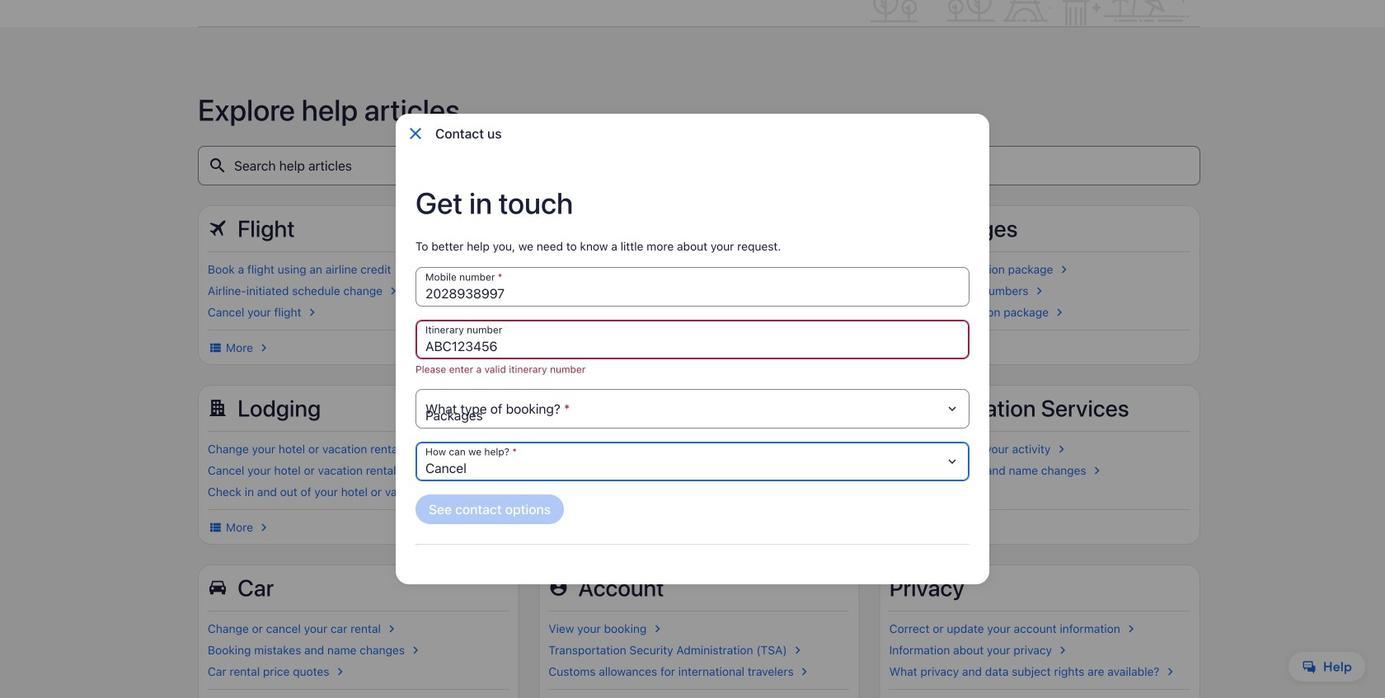 Task type: locate. For each thing, give the bounding box(es) containing it.
None text field
[[416, 320, 970, 360]]

close contact us image
[[406, 124, 426, 143]]

welcome banner image image
[[858, 0, 1201, 26]]

medium image
[[1032, 284, 1047, 299], [305, 305, 320, 320], [257, 341, 271, 355], [753, 442, 768, 457], [445, 463, 460, 478], [467, 485, 481, 500], [624, 485, 639, 500], [978, 485, 992, 500], [208, 520, 223, 535], [257, 520, 271, 535], [791, 643, 805, 658], [797, 665, 812, 680], [1163, 665, 1178, 680]]

medium image
[[757, 262, 772, 277], [1057, 262, 1072, 277], [386, 284, 401, 299], [710, 305, 724, 320], [1052, 305, 1067, 320], [208, 341, 223, 355], [450, 442, 465, 457], [1054, 442, 1069, 457], [749, 463, 764, 478], [1090, 463, 1105, 478], [384, 622, 399, 637], [650, 622, 665, 637], [1124, 622, 1139, 637], [408, 643, 423, 658], [1056, 643, 1070, 658], [333, 665, 348, 680]]

None text field
[[416, 267, 970, 307]]

explore help articles region
[[198, 67, 1201, 699]]



Task type: describe. For each thing, give the bounding box(es) containing it.
see more cruise articles image
[[549, 520, 564, 535]]



Task type: vqa. For each thing, say whether or not it's contained in the screenshot.
See all 'button'
no



